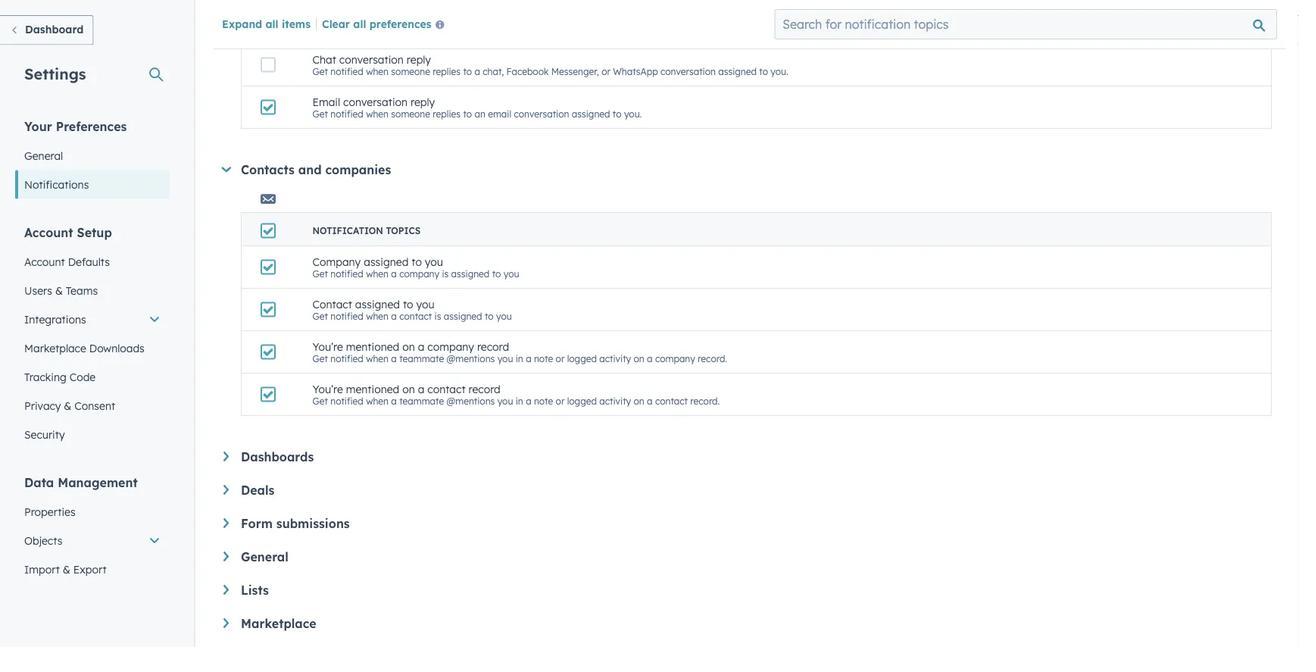 Task type: locate. For each thing, give the bounding box(es) containing it.
caret image inside deals dropdown button
[[224, 485, 229, 495]]

1 horizontal spatial is
[[442, 268, 449, 279]]

someone left an
[[391, 108, 431, 120]]

2 topics from the top
[[386, 225, 421, 236]]

2 all from the left
[[353, 17, 366, 30]]

in down the you're mentioned on a company record get notified when a teammate @mentions you in a note or logged activity on a company record.
[[516, 395, 524, 407]]

6 when from the top
[[366, 395, 389, 407]]

0 horizontal spatial marketplace
[[24, 341, 86, 355]]

1 activity from the top
[[600, 353, 631, 364]]

record down the you're mentioned on a company record get notified when a teammate @mentions you in a note or logged activity on a company record.
[[469, 382, 501, 395]]

or up you're mentioned on a contact record get notified when a teammate @mentions you in a note or logged activity on a contact record.
[[556, 353, 565, 364]]

marketplace down integrations
[[24, 341, 86, 355]]

2 notified from the top
[[331, 108, 364, 120]]

1 account from the top
[[24, 225, 73, 240]]

record. inside the you're mentioned on a company record get notified when a teammate @mentions you in a note or logged activity on a company record.
[[698, 353, 728, 364]]

2 teammate from the top
[[400, 395, 444, 407]]

activity inside the you're mentioned on a company record get notified when a teammate @mentions you in a note or logged activity on a company record.
[[600, 353, 631, 364]]

email conversation reply get notified when someone replies to an email conversation assigned to you.
[[313, 95, 642, 120]]

1 someone from the top
[[391, 66, 431, 77]]

caret image inside the lists dropdown button
[[224, 585, 229, 595]]

record. for you're mentioned on a company record
[[698, 353, 728, 364]]

general down the your
[[24, 149, 63, 162]]

1 horizontal spatial marketplace
[[241, 616, 317, 631]]

1 vertical spatial is
[[435, 311, 441, 322]]

0 vertical spatial notification topics
[[313, 23, 421, 34]]

account up account defaults
[[24, 225, 73, 240]]

someone for email conversation reply
[[391, 108, 431, 120]]

replies inside chat conversation reply get notified when someone replies to a chat, facebook messenger, or whatsapp conversation assigned to you.
[[433, 66, 461, 77]]

5 when from the top
[[366, 353, 389, 364]]

replies
[[433, 66, 461, 77], [433, 108, 461, 120]]

1 topics from the top
[[386, 23, 421, 34]]

record for you're mentioned on a contact record
[[469, 382, 501, 395]]

4 when from the top
[[366, 311, 389, 322]]

3 caret image from the top
[[224, 618, 229, 628]]

0 vertical spatial general
[[24, 149, 63, 162]]

account defaults
[[24, 255, 110, 268]]

0 vertical spatial someone
[[391, 66, 431, 77]]

dashboard
[[25, 23, 84, 36]]

account for account setup
[[24, 225, 73, 240]]

2 notification topics from the top
[[313, 225, 421, 236]]

2 mentioned from the top
[[346, 382, 400, 395]]

marketplace down the lists
[[241, 616, 317, 631]]

1 vertical spatial notification topics
[[313, 225, 421, 236]]

0 vertical spatial or
[[602, 66, 611, 77]]

1 replies from the top
[[433, 66, 461, 77]]

is inside company assigned to you get notified when a company is assigned to you
[[442, 268, 449, 279]]

1 horizontal spatial general
[[241, 550, 289, 565]]

0 vertical spatial notification
[[313, 23, 383, 34]]

2 you're from the top
[[313, 382, 343, 395]]

is down company assigned to you get notified when a company is assigned to you
[[435, 311, 441, 322]]

mentioned
[[346, 340, 400, 353], [346, 382, 400, 395]]

@mentions inside the you're mentioned on a company record get notified when a teammate @mentions you in a note or logged activity on a company record.
[[447, 353, 495, 364]]

0 vertical spatial you're
[[313, 340, 343, 353]]

is for company assigned to you
[[442, 268, 449, 279]]

logged
[[567, 353, 597, 364], [567, 395, 597, 407]]

contacts and companies button
[[221, 162, 1273, 177]]

2 vertical spatial &
[[63, 563, 70, 576]]

contact
[[400, 311, 432, 322], [428, 382, 466, 395], [656, 395, 688, 407]]

a inside company assigned to you get notified when a company is assigned to you
[[391, 268, 397, 279]]

0 vertical spatial record
[[477, 340, 509, 353]]

1 vertical spatial account
[[24, 255, 65, 268]]

1 vertical spatial activity
[[600, 395, 631, 407]]

2 get from the top
[[313, 108, 328, 120]]

replies inside email conversation reply get notified when someone replies to an email conversation assigned to you.
[[433, 108, 461, 120]]

6 get from the top
[[313, 395, 328, 407]]

in
[[516, 353, 524, 364], [516, 395, 524, 407]]

1 you're from the top
[[313, 340, 343, 353]]

notification topics up chat
[[313, 23, 421, 34]]

1 vertical spatial or
[[556, 353, 565, 364]]

or
[[602, 66, 611, 77], [556, 353, 565, 364], [556, 395, 565, 407]]

& right privacy
[[64, 399, 72, 412]]

get up contact
[[313, 268, 328, 279]]

record for you're mentioned on a company record
[[477, 340, 509, 353]]

logged for you're mentioned on a company record
[[567, 353, 597, 364]]

0 vertical spatial you.
[[771, 66, 789, 77]]

activity for you're mentioned on a company record
[[600, 353, 631, 364]]

5 get from the top
[[313, 353, 328, 364]]

note for you're mentioned on a company record
[[534, 353, 554, 364]]

export
[[73, 563, 107, 576]]

note down the you're mentioned on a company record get notified when a teammate @mentions you in a note or logged activity on a company record.
[[534, 395, 554, 407]]

assigned
[[719, 66, 757, 77], [572, 108, 611, 120], [364, 255, 409, 268], [451, 268, 490, 279], [355, 297, 400, 311], [444, 311, 482, 322]]

activity
[[600, 353, 631, 364], [600, 395, 631, 407]]

activity for you're mentioned on a contact record
[[600, 395, 631, 407]]

conversation down clear all preferences
[[339, 52, 404, 66]]

marketplace button
[[224, 616, 1273, 631]]

someone inside chat conversation reply get notified when someone replies to a chat, facebook messenger, or whatsapp conversation assigned to you.
[[391, 66, 431, 77]]

1 when from the top
[[366, 66, 389, 77]]

0 vertical spatial teammate
[[400, 353, 444, 364]]

& right users
[[55, 284, 63, 297]]

0 horizontal spatial you.
[[624, 108, 642, 120]]

logged inside you're mentioned on a contact record get notified when a teammate @mentions you in a note or logged activity on a contact record.
[[567, 395, 597, 407]]

0 horizontal spatial general
[[24, 149, 63, 162]]

0 vertical spatial is
[[442, 268, 449, 279]]

teammate inside you're mentioned on a contact record get notified when a teammate @mentions you in a note or logged activity on a contact record.
[[400, 395, 444, 407]]

1 teammate from the top
[[400, 353, 444, 364]]

0 vertical spatial record.
[[698, 353, 728, 364]]

1 vertical spatial logged
[[567, 395, 597, 407]]

2 when from the top
[[366, 108, 389, 120]]

caret image inside contacts and companies dropdown button
[[222, 167, 231, 172]]

or inside you're mentioned on a contact record get notified when a teammate @mentions you in a note or logged activity on a contact record.
[[556, 395, 565, 407]]

@mentions down the you're mentioned on a company record get notified when a teammate @mentions you in a note or logged activity on a company record.
[[447, 395, 495, 407]]

0 vertical spatial marketplace
[[24, 341, 86, 355]]

0 vertical spatial activity
[[600, 353, 631, 364]]

topics up company assigned to you get notified when a company is assigned to you
[[386, 225, 421, 236]]

all inside button
[[353, 17, 366, 30]]

2 logged from the top
[[567, 395, 597, 407]]

& inside users & teams link
[[55, 284, 63, 297]]

1 vertical spatial topics
[[386, 225, 421, 236]]

get down contact
[[313, 353, 328, 364]]

chat,
[[483, 66, 504, 77]]

objects
[[24, 534, 62, 547]]

caret image
[[224, 485, 229, 495], [224, 585, 229, 595], [224, 618, 229, 628]]

notification up chat
[[313, 23, 383, 34]]

when inside you're mentioned on a contact record get notified when a teammate @mentions you in a note or logged activity on a contact record.
[[366, 395, 389, 407]]

0 vertical spatial &
[[55, 284, 63, 297]]

get inside the contact assigned to you get notified when a contact is assigned to you
[[313, 311, 328, 322]]

you inside the you're mentioned on a company record get notified when a teammate @mentions you in a note or logged activity on a company record.
[[498, 353, 513, 364]]

deals
[[241, 483, 275, 498]]

record inside you're mentioned on a contact record get notified when a teammate @mentions you in a note or logged activity on a contact record.
[[469, 382, 501, 395]]

2 caret image from the top
[[224, 585, 229, 595]]

management
[[58, 475, 138, 490]]

1 vertical spatial you're
[[313, 382, 343, 395]]

replies left chat,
[[433, 66, 461, 77]]

1 vertical spatial record.
[[691, 395, 720, 407]]

@mentions inside you're mentioned on a contact record get notified when a teammate @mentions you in a note or logged activity on a contact record.
[[447, 395, 495, 407]]

3 notified from the top
[[331, 268, 364, 279]]

note up you're mentioned on a contact record get notified when a teammate @mentions you in a note or logged activity on a contact record.
[[534, 353, 554, 364]]

1 vertical spatial in
[[516, 395, 524, 407]]

1 caret image from the top
[[224, 485, 229, 495]]

caret image inside marketplace dropdown button
[[224, 618, 229, 628]]

someone down 'preferences'
[[391, 66, 431, 77]]

2 note from the top
[[534, 395, 554, 407]]

you're
[[313, 340, 343, 353], [313, 382, 343, 395]]

users
[[24, 284, 52, 297]]

is
[[442, 268, 449, 279], [435, 311, 441, 322]]

is inside the contact assigned to you get notified when a contact is assigned to you
[[435, 311, 441, 322]]

form
[[241, 516, 273, 531]]

a
[[475, 66, 480, 77], [391, 268, 397, 279], [391, 311, 397, 322], [418, 340, 425, 353], [391, 353, 397, 364], [526, 353, 532, 364], [647, 353, 653, 364], [418, 382, 425, 395], [391, 395, 397, 407], [526, 395, 532, 407], [647, 395, 653, 407]]

0 vertical spatial in
[[516, 353, 524, 364]]

record
[[477, 340, 509, 353], [469, 382, 501, 395]]

teammate for contact
[[400, 395, 444, 407]]

notification
[[313, 23, 383, 34], [313, 225, 383, 236]]

contact assigned to you get notified when a contact is assigned to you
[[313, 297, 512, 322]]

marketplace
[[24, 341, 86, 355], [241, 616, 317, 631]]

contact inside the contact assigned to you get notified when a contact is assigned to you
[[400, 311, 432, 322]]

you're inside the you're mentioned on a company record get notified when a teammate @mentions you in a note or logged activity on a company record.
[[313, 340, 343, 353]]

caret image inside dashboards dropdown button
[[224, 452, 229, 461]]

0 vertical spatial replies
[[433, 66, 461, 77]]

1 horizontal spatial all
[[353, 17, 366, 30]]

when inside email conversation reply get notified when someone replies to an email conversation assigned to you.
[[366, 108, 389, 120]]

notifications
[[24, 178, 89, 191]]

0 vertical spatial account
[[24, 225, 73, 240]]

@mentions for contact
[[447, 395, 495, 407]]

reply left an
[[411, 95, 435, 108]]

record up you're mentioned on a contact record get notified when a teammate @mentions you in a note or logged activity on a contact record.
[[477, 340, 509, 353]]

your preferences element
[[15, 118, 170, 199]]

properties link
[[15, 498, 170, 526]]

conversation
[[339, 52, 404, 66], [661, 66, 716, 77], [343, 95, 408, 108], [514, 108, 570, 120]]

topics for assigned
[[386, 225, 421, 236]]

to
[[463, 66, 472, 77], [760, 66, 769, 77], [463, 108, 472, 120], [613, 108, 622, 120], [412, 255, 422, 268], [492, 268, 501, 279], [403, 297, 413, 311], [485, 311, 494, 322]]

someone inside email conversation reply get notified when someone replies to an email conversation assigned to you.
[[391, 108, 431, 120]]

someone for chat conversation reply
[[391, 66, 431, 77]]

0 vertical spatial @mentions
[[447, 353, 495, 364]]

0 horizontal spatial all
[[266, 17, 279, 30]]

& inside privacy & consent 'link'
[[64, 399, 72, 412]]

downloads
[[89, 341, 145, 355]]

data management element
[[15, 474, 170, 613]]

mentioned for contact
[[346, 382, 400, 395]]

0 vertical spatial reply
[[407, 52, 431, 66]]

in inside you're mentioned on a contact record get notified when a teammate @mentions you in a note or logged activity on a contact record.
[[516, 395, 524, 407]]

notification topics for assigned
[[313, 225, 421, 236]]

reply for email conversation reply
[[411, 95, 435, 108]]

1 vertical spatial note
[[534, 395, 554, 407]]

caret image inside 'general' dropdown button
[[224, 552, 229, 562]]

companies
[[325, 162, 391, 177]]

3 when from the top
[[366, 268, 389, 279]]

4 get from the top
[[313, 311, 328, 322]]

get up dashboards
[[313, 395, 328, 407]]

email
[[313, 95, 340, 108]]

2 @mentions from the top
[[447, 395, 495, 407]]

1 notified from the top
[[331, 66, 364, 77]]

0 vertical spatial mentioned
[[346, 340, 400, 353]]

2 notification from the top
[[313, 225, 383, 236]]

1 notification topics from the top
[[313, 23, 421, 34]]

you for company assigned to you
[[504, 268, 520, 279]]

marketplace for marketplace downloads
[[24, 341, 86, 355]]

record inside the you're mentioned on a company record get notified when a teammate @mentions you in a note or logged activity on a company record.
[[477, 340, 509, 353]]

caret image for lists
[[224, 585, 229, 595]]

1 in from the top
[[516, 353, 524, 364]]

1 vertical spatial notification
[[313, 225, 383, 236]]

general down form
[[241, 550, 289, 565]]

note inside the you're mentioned on a company record get notified when a teammate @mentions you in a note or logged activity on a company record.
[[534, 353, 554, 364]]

dashboards button
[[224, 449, 1273, 465]]

general inside your preferences element
[[24, 149, 63, 162]]

general
[[24, 149, 63, 162], [241, 550, 289, 565]]

topics
[[386, 23, 421, 34], [386, 225, 421, 236]]

in inside the you're mentioned on a company record get notified when a teammate @mentions you in a note or logged activity on a company record.
[[516, 353, 524, 364]]

2 account from the top
[[24, 255, 65, 268]]

marketplace inside account setup element
[[24, 341, 86, 355]]

caret image for contacts and companies
[[222, 167, 231, 172]]

expand all items
[[222, 17, 311, 30]]

your
[[24, 119, 52, 134]]

& left export
[[63, 563, 70, 576]]

reply inside email conversation reply get notified when someone replies to an email conversation assigned to you.
[[411, 95, 435, 108]]

1 all from the left
[[266, 17, 279, 30]]

@mentions
[[447, 353, 495, 364], [447, 395, 495, 407]]

someone
[[391, 66, 431, 77], [391, 108, 431, 120]]

when
[[366, 66, 389, 77], [366, 108, 389, 120], [366, 268, 389, 279], [366, 311, 389, 322], [366, 353, 389, 364], [366, 395, 389, 407]]

teammate inside the you're mentioned on a company record get notified when a teammate @mentions you in a note or logged activity on a company record.
[[400, 353, 444, 364]]

account for account defaults
[[24, 255, 65, 268]]

2 activity from the top
[[600, 395, 631, 407]]

topics for conversation
[[386, 23, 421, 34]]

reply down 'preferences'
[[407, 52, 431, 66]]

record. inside you're mentioned on a contact record get notified when a teammate @mentions you in a note or logged activity on a contact record.
[[691, 395, 720, 407]]

caret image
[[222, 167, 231, 172], [224, 452, 229, 461], [224, 518, 229, 528], [224, 552, 229, 562]]

2 in from the top
[[516, 395, 524, 407]]

is for contact assigned to you
[[435, 311, 441, 322]]

is up the contact assigned to you get notified when a contact is assigned to you
[[442, 268, 449, 279]]

or for you're mentioned on a contact record
[[556, 395, 565, 407]]

tracking code link
[[15, 363, 170, 391]]

or inside the you're mentioned on a company record get notified when a teammate @mentions you in a note or logged activity on a company record.
[[556, 353, 565, 364]]

or down the you're mentioned on a company record get notified when a teammate @mentions you in a note or logged activity on a company record.
[[556, 395, 565, 407]]

note
[[534, 353, 554, 364], [534, 395, 554, 407]]

properties
[[24, 505, 75, 518]]

activity inside you're mentioned on a contact record get notified when a teammate @mentions you in a note or logged activity on a contact record.
[[600, 395, 631, 407]]

topics right clear
[[386, 23, 421, 34]]

all
[[266, 17, 279, 30], [353, 17, 366, 30]]

1 notification from the top
[[313, 23, 383, 34]]

data
[[24, 475, 54, 490]]

caret image inside form submissions dropdown button
[[224, 518, 229, 528]]

3 get from the top
[[313, 268, 328, 279]]

& for export
[[63, 563, 70, 576]]

0 horizontal spatial is
[[435, 311, 441, 322]]

1 vertical spatial caret image
[[224, 585, 229, 595]]

Search for notification topics search field
[[775, 9, 1278, 39]]

clear
[[322, 17, 350, 30]]

1 vertical spatial &
[[64, 399, 72, 412]]

you inside you're mentioned on a contact record get notified when a teammate @mentions you in a note or logged activity on a contact record.
[[498, 395, 513, 407]]

2 vertical spatial caret image
[[224, 618, 229, 628]]

users & teams link
[[15, 276, 170, 305]]

1 vertical spatial general
[[241, 550, 289, 565]]

1 horizontal spatial you.
[[771, 66, 789, 77]]

1 vertical spatial mentioned
[[346, 382, 400, 395]]

& inside import & export link
[[63, 563, 70, 576]]

2 someone from the top
[[391, 108, 431, 120]]

all right clear
[[353, 17, 366, 30]]

reply inside chat conversation reply get notified when someone replies to a chat, facebook messenger, or whatsapp conversation assigned to you.
[[407, 52, 431, 66]]

caret image for dashboards
[[224, 452, 229, 461]]

0 vertical spatial caret image
[[224, 485, 229, 495]]

5 notified from the top
[[331, 353, 364, 364]]

deals button
[[224, 483, 1273, 498]]

mentioned inside the you're mentioned on a company record get notified when a teammate @mentions you in a note or logged activity on a company record.
[[346, 340, 400, 353]]

when inside company assigned to you get notified when a company is assigned to you
[[366, 268, 389, 279]]

replies left an
[[433, 108, 461, 120]]

or left whatsapp
[[602, 66, 611, 77]]

all left items
[[266, 17, 279, 30]]

1 logged from the top
[[567, 353, 597, 364]]

0 vertical spatial note
[[534, 353, 554, 364]]

account setup
[[24, 225, 112, 240]]

1 vertical spatial marketplace
[[241, 616, 317, 631]]

in up you're mentioned on a contact record get notified when a teammate @mentions you in a note or logged activity on a contact record.
[[516, 353, 524, 364]]

security link
[[15, 420, 170, 449]]

on
[[403, 340, 415, 353], [634, 353, 645, 364], [403, 382, 415, 395], [634, 395, 645, 407]]

when inside the contact assigned to you get notified when a contact is assigned to you
[[366, 311, 389, 322]]

you're inside you're mentioned on a contact record get notified when a teammate @mentions you in a note or logged activity on a contact record.
[[313, 382, 343, 395]]

notified inside you're mentioned on a contact record get notified when a teammate @mentions you in a note or logged activity on a contact record.
[[331, 395, 364, 407]]

conversation right whatsapp
[[661, 66, 716, 77]]

6 notified from the top
[[331, 395, 364, 407]]

1 vertical spatial @mentions
[[447, 395, 495, 407]]

4 notified from the top
[[331, 311, 364, 322]]

get
[[313, 66, 328, 77], [313, 108, 328, 120], [313, 268, 328, 279], [313, 311, 328, 322], [313, 353, 328, 364], [313, 395, 328, 407]]

0 vertical spatial topics
[[386, 23, 421, 34]]

tracking code
[[24, 370, 96, 384]]

get inside email conversation reply get notified when someone replies to an email conversation assigned to you.
[[313, 108, 328, 120]]

logged inside the you're mentioned on a company record get notified when a teammate @mentions you in a note or logged activity on a company record.
[[567, 353, 597, 364]]

@mentions up you're mentioned on a contact record get notified when a teammate @mentions you in a note or logged activity on a contact record.
[[447, 353, 495, 364]]

1 note from the top
[[534, 353, 554, 364]]

notification up company
[[313, 225, 383, 236]]

when inside the you're mentioned on a company record get notified when a teammate @mentions you in a note or logged activity on a company record.
[[366, 353, 389, 364]]

mentioned inside you're mentioned on a contact record get notified when a teammate @mentions you in a note or logged activity on a contact record.
[[346, 382, 400, 395]]

notification topics up company
[[313, 225, 421, 236]]

1 vertical spatial someone
[[391, 108, 431, 120]]

1 mentioned from the top
[[346, 340, 400, 353]]

account up users
[[24, 255, 65, 268]]

1 vertical spatial reply
[[411, 95, 435, 108]]

caret image for deals
[[224, 485, 229, 495]]

get down company
[[313, 311, 328, 322]]

get up "email"
[[313, 66, 328, 77]]

get down chat
[[313, 108, 328, 120]]

1 vertical spatial replies
[[433, 108, 461, 120]]

notified
[[331, 66, 364, 77], [331, 108, 364, 120], [331, 268, 364, 279], [331, 311, 364, 322], [331, 353, 364, 364], [331, 395, 364, 407]]

1 vertical spatial you.
[[624, 108, 642, 120]]

notification topics for conversation
[[313, 23, 421, 34]]

2 vertical spatial or
[[556, 395, 565, 407]]

reply
[[407, 52, 431, 66], [411, 95, 435, 108]]

1 get from the top
[[313, 66, 328, 77]]

dashboards
[[241, 449, 314, 465]]

contacts and companies
[[241, 162, 391, 177]]

1 @mentions from the top
[[447, 353, 495, 364]]

0 vertical spatial logged
[[567, 353, 597, 364]]

in for you're mentioned on a company record
[[516, 353, 524, 364]]

general button
[[224, 550, 1273, 565]]

notified inside the contact assigned to you get notified when a contact is assigned to you
[[331, 311, 364, 322]]

a inside the contact assigned to you get notified when a contact is assigned to you
[[391, 311, 397, 322]]

2 replies from the top
[[433, 108, 461, 120]]

conversation right "email"
[[343, 95, 408, 108]]

record.
[[698, 353, 728, 364], [691, 395, 720, 407]]

1 vertical spatial teammate
[[400, 395, 444, 407]]

1 vertical spatial record
[[469, 382, 501, 395]]

note inside you're mentioned on a contact record get notified when a teammate @mentions you in a note or logged activity on a contact record.
[[534, 395, 554, 407]]



Task type: describe. For each thing, give the bounding box(es) containing it.
items
[[282, 17, 311, 30]]

teams
[[66, 284, 98, 297]]

company assigned to you get notified when a company is assigned to you
[[313, 255, 520, 279]]

get inside the you're mentioned on a company record get notified when a teammate @mentions you in a note or logged activity on a company record.
[[313, 353, 328, 364]]

you're mentioned on a contact record get notified when a teammate @mentions you in a note or logged activity on a contact record.
[[313, 382, 720, 407]]

integrations button
[[15, 305, 170, 334]]

import
[[24, 563, 60, 576]]

an
[[475, 108, 486, 120]]

marketplace downloads
[[24, 341, 145, 355]]

you're for you're mentioned on a company record
[[313, 340, 343, 353]]

import & export
[[24, 563, 107, 576]]

consent
[[74, 399, 115, 412]]

& for consent
[[64, 399, 72, 412]]

users & teams
[[24, 284, 98, 297]]

notified inside company assigned to you get notified when a company is assigned to you
[[331, 268, 364, 279]]

form submissions
[[241, 516, 350, 531]]

or inside chat conversation reply get notified when someone replies to a chat, facebook messenger, or whatsapp conversation assigned to you.
[[602, 66, 611, 77]]

privacy & consent
[[24, 399, 115, 412]]

assigned inside chat conversation reply get notified when someone replies to a chat, facebook messenger, or whatsapp conversation assigned to you.
[[719, 66, 757, 77]]

defaults
[[68, 255, 110, 268]]

reply for chat conversation reply
[[407, 52, 431, 66]]

import & export link
[[15, 555, 170, 584]]

your preferences
[[24, 119, 127, 134]]

expand all items button
[[222, 17, 311, 30]]

expand
[[222, 17, 262, 30]]

replies for email conversation reply
[[433, 108, 461, 120]]

whatsapp
[[613, 66, 658, 77]]

chat conversation reply get notified when someone replies to a chat, facebook messenger, or whatsapp conversation assigned to you.
[[313, 52, 789, 77]]

and
[[298, 162, 322, 177]]

account setup element
[[15, 224, 170, 449]]

you for contact assigned to you
[[496, 311, 512, 322]]

in for you're mentioned on a contact record
[[516, 395, 524, 407]]

all for expand
[[266, 17, 279, 30]]

& for teams
[[55, 284, 63, 297]]

privacy
[[24, 399, 61, 412]]

caret image for general
[[224, 552, 229, 562]]

teammate for company
[[400, 353, 444, 364]]

settings
[[24, 64, 86, 83]]

caret image for form submissions
[[224, 518, 229, 528]]

dashboard link
[[0, 15, 93, 45]]

company inside company assigned to you get notified when a company is assigned to you
[[400, 268, 440, 279]]

notified inside email conversation reply get notified when someone replies to an email conversation assigned to you.
[[331, 108, 364, 120]]

note for you're mentioned on a contact record
[[534, 395, 554, 407]]

you for you're mentioned on a contact record
[[498, 395, 513, 407]]

company
[[313, 255, 361, 268]]

lists button
[[224, 583, 1273, 598]]

or for you're mentioned on a company record
[[556, 353, 565, 364]]

privacy & consent link
[[15, 391, 170, 420]]

when inside chat conversation reply get notified when someone replies to a chat, facebook messenger, or whatsapp conversation assigned to you.
[[366, 66, 389, 77]]

security
[[24, 428, 65, 441]]

marketplace downloads link
[[15, 334, 170, 363]]

clear all preferences button
[[322, 16, 451, 34]]

@mentions for company
[[447, 353, 495, 364]]

clear all preferences
[[322, 17, 432, 30]]

a inside chat conversation reply get notified when someone replies to a chat, facebook messenger, or whatsapp conversation assigned to you.
[[475, 66, 480, 77]]

notifications link
[[15, 170, 170, 199]]

mentioned for company
[[346, 340, 400, 353]]

objects button
[[15, 526, 170, 555]]

you. inside chat conversation reply get notified when someone replies to a chat, facebook messenger, or whatsapp conversation assigned to you.
[[771, 66, 789, 77]]

assigned inside email conversation reply get notified when someone replies to an email conversation assigned to you.
[[572, 108, 611, 120]]

contact
[[313, 297, 352, 311]]

chat
[[313, 52, 336, 66]]

marketplace for marketplace
[[241, 616, 317, 631]]

notification for chat
[[313, 23, 383, 34]]

contacts
[[241, 162, 295, 177]]

get inside you're mentioned on a contact record get notified when a teammate @mentions you in a note or logged activity on a contact record.
[[313, 395, 328, 407]]

you for you're mentioned on a company record
[[498, 353, 513, 364]]

tracking
[[24, 370, 67, 384]]

caret image for marketplace
[[224, 618, 229, 628]]

get inside company assigned to you get notified when a company is assigned to you
[[313, 268, 328, 279]]

preferences
[[56, 119, 127, 134]]

logged for you're mentioned on a contact record
[[567, 395, 597, 407]]

get inside chat conversation reply get notified when someone replies to a chat, facebook messenger, or whatsapp conversation assigned to you.
[[313, 66, 328, 77]]

messenger,
[[552, 66, 599, 77]]

email
[[488, 108, 512, 120]]

form submissions button
[[224, 516, 1273, 531]]

conversation right email
[[514, 108, 570, 120]]

replies for chat conversation reply
[[433, 66, 461, 77]]

data management
[[24, 475, 138, 490]]

general link
[[15, 141, 170, 170]]

lists
[[241, 583, 269, 598]]

preferences
[[370, 17, 432, 30]]

facebook
[[507, 66, 549, 77]]

all for clear
[[353, 17, 366, 30]]

submissions
[[276, 516, 350, 531]]

account defaults link
[[15, 247, 170, 276]]

notification for company
[[313, 225, 383, 236]]

setup
[[77, 225, 112, 240]]

integrations
[[24, 313, 86, 326]]

notified inside chat conversation reply get notified when someone replies to a chat, facebook messenger, or whatsapp conversation assigned to you.
[[331, 66, 364, 77]]

code
[[69, 370, 96, 384]]

you're mentioned on a company record get notified when a teammate @mentions you in a note or logged activity on a company record.
[[313, 340, 728, 364]]

record. for you're mentioned on a contact record
[[691, 395, 720, 407]]

notified inside the you're mentioned on a company record get notified when a teammate @mentions you in a note or logged activity on a company record.
[[331, 353, 364, 364]]

you. inside email conversation reply get notified when someone replies to an email conversation assigned to you.
[[624, 108, 642, 120]]

you're for you're mentioned on a contact record
[[313, 382, 343, 395]]



Task type: vqa. For each thing, say whether or not it's contained in the screenshot.
navigation
no



